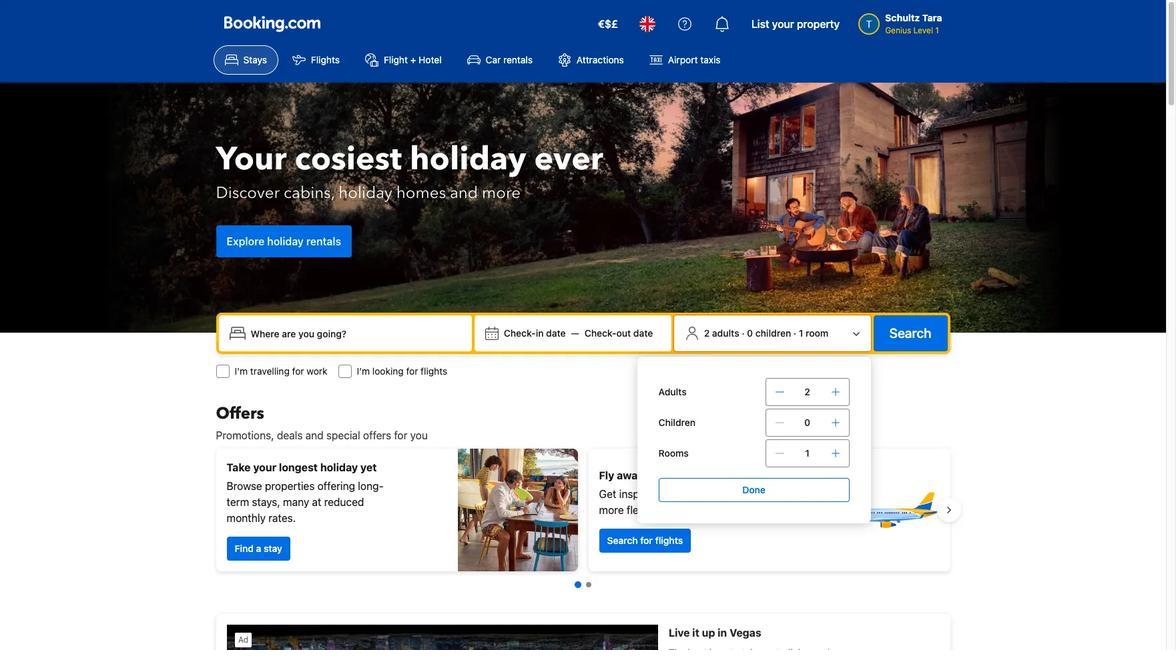 Task type: locate. For each thing, give the bounding box(es) containing it.
level
[[914, 25, 933, 35]]

rentals
[[503, 54, 533, 65], [306, 235, 341, 247]]

0 horizontal spatial ·
[[742, 328, 745, 339]]

1 vertical spatial flights
[[757, 489, 787, 501]]

rentals right car
[[503, 54, 533, 65]]

fly away to your dream holiday image
[[846, 464, 940, 557]]

your inside take your longest holiday yet browse properties offering long- term stays, many at reduced monthly rates.
[[253, 462, 276, 474]]

rentals inside 'link'
[[306, 235, 341, 247]]

take your longest holiday yet image
[[458, 449, 578, 572]]

take your longest holiday yet browse properties offering long- term stays, many at reduced monthly rates.
[[227, 462, 384, 525]]

explore holiday rentals link
[[216, 225, 352, 257]]

holiday up offering
[[320, 462, 358, 474]]

0 vertical spatial rentals
[[503, 54, 533, 65]]

flights link
[[281, 45, 351, 75]]

car
[[486, 54, 501, 65]]

for
[[292, 366, 304, 377], [406, 366, 418, 377], [394, 430, 407, 442], [640, 535, 653, 547]]

and inside offers promotions, deals and special offers for you
[[305, 430, 324, 442]]

2 date from the left
[[633, 328, 653, 339]]

2 adults · 0 children · 1 room
[[704, 328, 829, 339]]

1 vertical spatial rentals
[[306, 235, 341, 247]]

at
[[312, 497, 321, 509]]

done button
[[659, 479, 849, 503]]

2 horizontal spatial your
[[772, 18, 794, 30]]

0 vertical spatial and
[[450, 182, 478, 204]]

1 horizontal spatial ·
[[794, 328, 796, 339]]

flights down flexibility
[[655, 535, 683, 547]]

attractions
[[577, 54, 624, 65]]

rooms
[[659, 448, 689, 459]]

airport taxis link
[[638, 45, 732, 75]]

2 horizontal spatial and
[[709, 489, 727, 501]]

date right in
[[546, 328, 566, 339]]

1 horizontal spatial your
[[659, 470, 683, 482]]

promotions,
[[216, 430, 274, 442]]

2 horizontal spatial 1
[[935, 25, 939, 35]]

1 inside button
[[799, 328, 803, 339]]

· right children
[[794, 328, 796, 339]]

0 horizontal spatial rentals
[[306, 235, 341, 247]]

holiday
[[410, 137, 526, 181], [339, 182, 392, 204], [267, 235, 304, 247], [320, 462, 358, 474], [721, 470, 758, 482]]

0 horizontal spatial 1
[[799, 328, 803, 339]]

·
[[742, 328, 745, 339], [794, 328, 796, 339]]

and right deals
[[305, 430, 324, 442]]

more inside fly away to your dream holiday get inspired, compare and book flights with more flexibility
[[599, 505, 624, 517]]

cabins,
[[284, 182, 335, 204]]

0 horizontal spatial more
[[482, 182, 521, 204]]

flights left the with
[[757, 489, 787, 501]]

2 vertical spatial 1
[[805, 448, 810, 459]]

flights inside fly away to your dream holiday get inspired, compare and book flights with more flexibility
[[757, 489, 787, 501]]

car rentals
[[486, 54, 533, 65]]

0 horizontal spatial flights
[[421, 366, 447, 377]]

2 inside button
[[704, 328, 710, 339]]

2 vertical spatial flights
[[655, 535, 683, 547]]

region
[[205, 444, 961, 577]]

flexibility
[[627, 505, 669, 517]]

list your property
[[751, 18, 840, 30]]

1 up the with
[[805, 448, 810, 459]]

0 horizontal spatial search
[[607, 535, 638, 547]]

progress bar
[[574, 582, 591, 589]]

search inside offers main content
[[607, 535, 638, 547]]

1 vertical spatial search
[[607, 535, 638, 547]]

search for flights link
[[599, 529, 691, 553]]

search inside button
[[889, 326, 931, 341]]

1 check- from the left
[[504, 328, 536, 339]]

1 horizontal spatial 0
[[804, 417, 810, 429]]

fly
[[599, 470, 614, 482]]

check-
[[504, 328, 536, 339], [585, 328, 616, 339]]

your right take
[[253, 462, 276, 474]]

0 vertical spatial 0
[[747, 328, 753, 339]]

attractions link
[[547, 45, 635, 75]]

rentals down cabins,
[[306, 235, 341, 247]]

2 adults · 0 children · 1 room button
[[679, 321, 865, 346]]

1 vertical spatial 2
[[805, 386, 810, 398]]

2 horizontal spatial flights
[[757, 489, 787, 501]]

search for search
[[889, 326, 931, 341]]

long-
[[358, 481, 384, 493]]

fly away to your dream holiday get inspired, compare and book flights with more flexibility
[[599, 470, 810, 517]]

1 down tara
[[935, 25, 939, 35]]

list your property link
[[743, 8, 848, 40]]

stays,
[[252, 497, 280, 509]]

get
[[599, 489, 616, 501]]

flight + hotel
[[384, 54, 442, 65]]

1 horizontal spatial flights
[[655, 535, 683, 547]]

0 horizontal spatial your
[[253, 462, 276, 474]]

room
[[806, 328, 829, 339]]

search for search for flights
[[607, 535, 638, 547]]

your account menu schultz tara genius level 1 element
[[858, 6, 948, 37]]

1 vertical spatial 1
[[799, 328, 803, 339]]

progress bar inside offers main content
[[574, 582, 591, 589]]

1 vertical spatial and
[[305, 430, 324, 442]]

date
[[546, 328, 566, 339], [633, 328, 653, 339]]

€$£
[[598, 18, 618, 30]]

1 vertical spatial more
[[599, 505, 624, 517]]

for left work
[[292, 366, 304, 377]]

find a stay
[[235, 543, 282, 555]]

2 left adults
[[704, 328, 710, 339]]

1 horizontal spatial 2
[[805, 386, 810, 398]]

special
[[326, 430, 360, 442]]

0 horizontal spatial and
[[305, 430, 324, 442]]

work
[[307, 366, 327, 377]]

check- right —
[[585, 328, 616, 339]]

1 horizontal spatial check-
[[585, 328, 616, 339]]

explore
[[227, 235, 265, 247]]

flights
[[421, 366, 447, 377], [757, 489, 787, 501], [655, 535, 683, 547]]

0 horizontal spatial check-
[[504, 328, 536, 339]]

0 vertical spatial 2
[[704, 328, 710, 339]]

check- left —
[[504, 328, 536, 339]]

children
[[659, 417, 696, 429]]

1 vertical spatial 0
[[804, 417, 810, 429]]

more
[[482, 182, 521, 204], [599, 505, 624, 517]]

2 vertical spatial and
[[709, 489, 727, 501]]

check-in date — check-out date
[[504, 328, 653, 339]]

2 down the room
[[805, 386, 810, 398]]

explore holiday rentals
[[227, 235, 341, 247]]

your cosiest holiday ever discover cabins, holiday homes and more
[[216, 137, 603, 204]]

0 vertical spatial flights
[[421, 366, 447, 377]]

stay
[[264, 543, 282, 555]]

flights right looking
[[421, 366, 447, 377]]

car rentals link
[[456, 45, 544, 75]]

i'm
[[357, 366, 370, 377]]

2 check- from the left
[[585, 328, 616, 339]]

holiday up book
[[721, 470, 758, 482]]

your right to
[[659, 470, 683, 482]]

1 horizontal spatial and
[[450, 182, 478, 204]]

1 horizontal spatial date
[[633, 328, 653, 339]]

and
[[450, 182, 478, 204], [305, 430, 324, 442], [709, 489, 727, 501]]

1 left the room
[[799, 328, 803, 339]]

0 horizontal spatial date
[[546, 328, 566, 339]]

deals
[[277, 430, 303, 442]]

date right out
[[633, 328, 653, 339]]

and left book
[[709, 489, 727, 501]]

dream
[[685, 470, 718, 482]]

to
[[646, 470, 657, 482]]

for down flexibility
[[640, 535, 653, 547]]

0 vertical spatial more
[[482, 182, 521, 204]]

hotel
[[419, 54, 442, 65]]

search for flights
[[607, 535, 683, 547]]

· right adults
[[742, 328, 745, 339]]

for left you
[[394, 430, 407, 442]]

1 horizontal spatial search
[[889, 326, 931, 341]]

0 vertical spatial search
[[889, 326, 931, 341]]

0 horizontal spatial 0
[[747, 328, 753, 339]]

property
[[797, 18, 840, 30]]

holiday right the 'explore'
[[267, 235, 304, 247]]

check-in date button
[[499, 322, 571, 346]]

airport
[[668, 54, 698, 65]]

offering
[[317, 481, 355, 493]]

0 horizontal spatial 2
[[704, 328, 710, 339]]

€$£ button
[[590, 8, 626, 40]]

2
[[704, 328, 710, 339], [805, 386, 810, 398]]

region containing take your longest holiday yet
[[205, 444, 961, 577]]

and right the homes
[[450, 182, 478, 204]]

search
[[889, 326, 931, 341], [607, 535, 638, 547]]

inspired,
[[619, 489, 661, 501]]

term
[[227, 497, 249, 509]]

cosiest
[[295, 137, 402, 181]]

schultz
[[885, 12, 920, 23]]

children
[[755, 328, 791, 339]]

your right list
[[772, 18, 794, 30]]

1 horizontal spatial more
[[599, 505, 624, 517]]

0 vertical spatial 1
[[935, 25, 939, 35]]



Task type: vqa. For each thing, say whether or not it's contained in the screenshot.
Search
yes



Task type: describe. For each thing, give the bounding box(es) containing it.
your inside fly away to your dream holiday get inspired, compare and book flights with more flexibility
[[659, 470, 683, 482]]

adults
[[659, 386, 687, 398]]

holiday up the homes
[[410, 137, 526, 181]]

i'm travelling for work
[[235, 366, 327, 377]]

stays link
[[213, 45, 278, 75]]

your for property
[[772, 18, 794, 30]]

i'm
[[235, 366, 248, 377]]

holiday inside take your longest holiday yet browse properties offering long- term stays, many at reduced monthly rates.
[[320, 462, 358, 474]]

offers promotions, deals and special offers for you
[[216, 403, 428, 442]]

offers
[[216, 403, 264, 425]]

for inside offers promotions, deals and special offers for you
[[394, 430, 407, 442]]

1 · from the left
[[742, 328, 745, 339]]

discover
[[216, 182, 280, 204]]

properties
[[265, 481, 315, 493]]

out
[[616, 328, 631, 339]]

1 date from the left
[[546, 328, 566, 339]]

0 inside 2 adults · 0 children · 1 room button
[[747, 328, 753, 339]]

in
[[536, 328, 544, 339]]

holiday down cosiest
[[339, 182, 392, 204]]

adults
[[712, 328, 739, 339]]

find
[[235, 543, 254, 555]]

taxis
[[700, 54, 721, 65]]

browse
[[227, 481, 262, 493]]

—
[[571, 328, 579, 339]]

find a stay link
[[227, 537, 290, 561]]

1 horizontal spatial 1
[[805, 448, 810, 459]]

you
[[410, 430, 428, 442]]

i'm looking for flights
[[357, 366, 447, 377]]

your
[[216, 137, 287, 181]]

airport taxis
[[668, 54, 721, 65]]

more inside the 'your cosiest holiday ever discover cabins, holiday homes and more'
[[482, 182, 521, 204]]

a
[[256, 543, 261, 555]]

rates.
[[268, 513, 296, 525]]

longest
[[279, 462, 318, 474]]

and inside fly away to your dream holiday get inspired, compare and book flights with more flexibility
[[709, 489, 727, 501]]

2 for 2 adults · 0 children · 1 room
[[704, 328, 710, 339]]

Where are you going? field
[[245, 322, 467, 346]]

yet
[[360, 462, 377, 474]]

+
[[410, 54, 416, 65]]

1 inside schultz tara genius level 1
[[935, 25, 939, 35]]

with
[[789, 489, 810, 501]]

stays
[[243, 54, 267, 65]]

check-out date button
[[579, 322, 658, 346]]

flights
[[311, 54, 340, 65]]

many
[[283, 497, 309, 509]]

offers
[[363, 430, 391, 442]]

flight + hotel link
[[354, 45, 453, 75]]

your for longest
[[253, 462, 276, 474]]

for right looking
[[406, 366, 418, 377]]

ever
[[534, 137, 603, 181]]

holiday inside fly away to your dream holiday get inspired, compare and book flights with more flexibility
[[721, 470, 758, 482]]

away
[[617, 470, 644, 482]]

offers main content
[[205, 403, 961, 651]]

compare
[[663, 489, 706, 501]]

travelling
[[250, 366, 290, 377]]

reduced
[[324, 497, 364, 509]]

monthly
[[227, 513, 266, 525]]

2 · from the left
[[794, 328, 796, 339]]

1 horizontal spatial rentals
[[503, 54, 533, 65]]

book
[[730, 489, 754, 501]]

take
[[227, 462, 251, 474]]

and inside the 'your cosiest holiday ever discover cabins, holiday homes and more'
[[450, 182, 478, 204]]

done
[[742, 485, 766, 496]]

homes
[[396, 182, 446, 204]]

looking
[[372, 366, 404, 377]]

flight
[[384, 54, 408, 65]]

schultz tara genius level 1
[[885, 12, 942, 35]]

holiday inside explore holiday rentals 'link'
[[267, 235, 304, 247]]

for inside region
[[640, 535, 653, 547]]

booking.com image
[[224, 16, 320, 32]]

search button
[[873, 316, 948, 352]]

2 for 2
[[805, 386, 810, 398]]

genius
[[885, 25, 911, 35]]

tara
[[922, 12, 942, 23]]

list
[[751, 18, 769, 30]]



